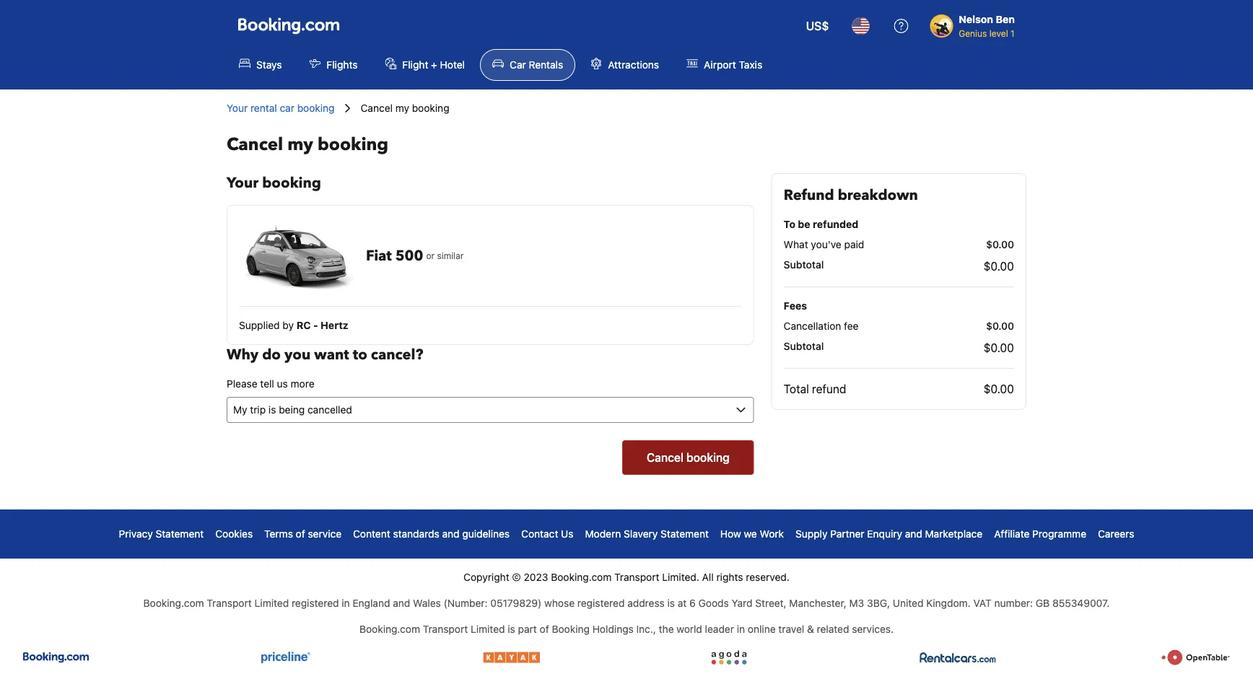 Task type: vqa. For each thing, say whether or not it's contained in the screenshot.
All
yes



Task type: describe. For each thing, give the bounding box(es) containing it.
rentals
[[529, 59, 564, 71]]

address
[[628, 598, 665, 610]]

or
[[426, 251, 435, 261]]

booking.com for registered
[[143, 598, 204, 610]]

goods
[[699, 598, 729, 610]]

terms
[[264, 528, 293, 540]]

2023
[[524, 572, 549, 584]]

enquiry
[[868, 528, 903, 540]]

want
[[314, 345, 349, 365]]

booking.com transport limited is part of booking holdings inc., the world leader in online travel & related services.
[[360, 624, 894, 636]]

number:
[[995, 598, 1034, 610]]

subtotal for cancellation
[[784, 341, 825, 353]]

©
[[512, 572, 521, 584]]

opentable image
[[1162, 649, 1231, 667]]

your rental car booking link
[[227, 101, 335, 116]]

subtotal for what
[[784, 259, 825, 271]]

services.
[[853, 624, 894, 636]]

total refund
[[784, 382, 847, 396]]

copyright
[[464, 572, 510, 584]]

transport for booking
[[423, 624, 468, 636]]

copyright © 2023 booking.com transport limited. all rights reserved.
[[464, 572, 790, 584]]

attractions
[[608, 59, 660, 71]]

your booking
[[227, 173, 321, 193]]

rentalcars image
[[919, 649, 998, 667]]

content
[[353, 528, 391, 540]]

1 vertical spatial my
[[288, 133, 313, 156]]

to be refunded
[[784, 219, 859, 230]]

refunded
[[813, 219, 859, 230]]

flight + hotel
[[403, 59, 465, 71]]

cancel?
[[371, 345, 424, 365]]

please tell us more
[[227, 378, 315, 390]]

affiliate programme link
[[995, 527, 1087, 542]]

car rentals
[[510, 59, 564, 71]]

refund
[[813, 382, 847, 396]]

fiat 500 image
[[239, 217, 355, 295]]

fees
[[784, 300, 808, 312]]

$0.00 for refund
[[984, 382, 1015, 396]]

0 horizontal spatial is
[[508, 624, 516, 636]]

whose
[[545, 598, 575, 610]]

0 vertical spatial cancel
[[361, 102, 393, 114]]

privacy statement
[[119, 528, 204, 540]]

partner
[[831, 528, 865, 540]]

booking.com transport limited registered in england and wales (number: 05179829) whose registered address is at 6 goods yard street, manchester, m3 3bg, united kingdom. vat number: gb 855349007.
[[143, 598, 1111, 610]]

m3
[[850, 598, 865, 610]]

inc.,
[[637, 624, 657, 636]]

footer containing cookies
[[0, 510, 1254, 688]]

genius
[[959, 28, 988, 38]]

airport
[[704, 59, 737, 71]]

cancel booking button
[[623, 441, 755, 475]]

content standards and guidelines
[[353, 528, 510, 540]]

cancel booking
[[647, 451, 730, 465]]

supplied by rc - hertz
[[239, 320, 349, 332]]

0 horizontal spatial and
[[393, 598, 411, 610]]

holdings
[[593, 624, 634, 636]]

1 horizontal spatial in
[[737, 624, 746, 636]]

hertz
[[321, 320, 349, 332]]

your for your booking
[[227, 173, 259, 193]]

flights link
[[297, 49, 370, 81]]

us
[[561, 528, 574, 540]]

please
[[227, 378, 258, 390]]

priceline image
[[253, 649, 319, 667]]

service
[[308, 528, 342, 540]]

terms of service
[[264, 528, 342, 540]]

rights
[[717, 572, 744, 584]]

what you've paid
[[784, 239, 865, 251]]

supply partner enquiry and marketplace link
[[796, 527, 983, 542]]

vat
[[974, 598, 992, 610]]

nelson ben genius level 1
[[959, 13, 1016, 38]]

2 horizontal spatial transport
[[615, 572, 660, 584]]

slavery
[[624, 528, 658, 540]]

fiat 500 or similar
[[366, 246, 464, 266]]

taxis
[[739, 59, 763, 71]]

+
[[431, 59, 438, 71]]

and inside supply partner enquiry and marketplace link
[[906, 528, 923, 540]]

street,
[[756, 598, 787, 610]]

privacy
[[119, 528, 153, 540]]

cookies
[[215, 528, 253, 540]]

why do you want to cancel?
[[227, 345, 424, 365]]

skip to main content element
[[0, 0, 1254, 90]]

cancel inside button
[[647, 451, 684, 465]]

cancellation
[[784, 320, 842, 332]]

contact
[[522, 528, 559, 540]]

3bg,
[[868, 598, 891, 610]]

2 statement from the left
[[661, 528, 709, 540]]

standards
[[393, 528, 440, 540]]

how
[[721, 528, 742, 540]]

work
[[760, 528, 784, 540]]

how we work
[[721, 528, 784, 540]]

2 registered from the left
[[578, 598, 625, 610]]

leader
[[705, 624, 735, 636]]



Task type: locate. For each thing, give the bounding box(es) containing it.
part
[[518, 624, 537, 636]]

level
[[990, 28, 1009, 38]]

0 vertical spatial limited
[[255, 598, 289, 610]]

and right enquiry
[[906, 528, 923, 540]]

contact us
[[522, 528, 574, 540]]

guidelines
[[463, 528, 510, 540]]

related
[[817, 624, 850, 636]]

registered
[[292, 598, 339, 610], [578, 598, 625, 610]]

$0.00 for you've
[[987, 239, 1015, 251]]

0 vertical spatial cancel my booking
[[361, 102, 450, 114]]

1 vertical spatial of
[[540, 624, 549, 636]]

1 registered from the left
[[292, 598, 339, 610]]

privacy statement link
[[119, 527, 204, 542]]

0 horizontal spatial limited
[[255, 598, 289, 610]]

0 horizontal spatial cancel
[[227, 133, 283, 156]]

cookies button
[[215, 528, 253, 540]]

agoda image
[[704, 649, 755, 667]]

car
[[280, 102, 295, 114]]

6
[[690, 598, 696, 610]]

of right terms in the left bottom of the page
[[296, 528, 305, 540]]

and right standards
[[442, 528, 460, 540]]

1 vertical spatial your
[[227, 173, 259, 193]]

1 vertical spatial is
[[508, 624, 516, 636]]

modern slavery statement link
[[585, 527, 709, 542]]

cancel my booking
[[361, 102, 450, 114], [227, 133, 389, 156]]

yard
[[732, 598, 753, 610]]

airport taxis
[[704, 59, 763, 71]]

transport down wales
[[423, 624, 468, 636]]

1 horizontal spatial limited
[[471, 624, 505, 636]]

statement right privacy
[[156, 528, 204, 540]]

car rentals link
[[480, 49, 576, 81]]

2 horizontal spatial booking.com
[[551, 572, 612, 584]]

product listing group
[[227, 205, 755, 345]]

cancel
[[361, 102, 393, 114], [227, 133, 283, 156], [647, 451, 684, 465]]

hotel
[[440, 59, 465, 71]]

what
[[784, 239, 809, 251]]

registered left england
[[292, 598, 339, 610]]

and inside content standards and guidelines link
[[442, 528, 460, 540]]

modern
[[585, 528, 621, 540]]

1 horizontal spatial registered
[[578, 598, 625, 610]]

1 vertical spatial booking.com
[[143, 598, 204, 610]]

0 horizontal spatial registered
[[292, 598, 339, 610]]

reserved.
[[746, 572, 790, 584]]

content standards and guidelines link
[[353, 527, 510, 542]]

0 vertical spatial transport
[[615, 572, 660, 584]]

subtotal down what
[[784, 259, 825, 271]]

1 subtotal from the top
[[784, 259, 825, 271]]

booking.com down england
[[360, 624, 420, 636]]

fee
[[845, 320, 859, 332]]

ben
[[996, 13, 1016, 25]]

0 vertical spatial your
[[227, 102, 248, 114]]

fiat
[[366, 246, 392, 266]]

gb
[[1036, 598, 1050, 610]]

contact us link
[[522, 527, 574, 542]]

you've
[[812, 239, 842, 251]]

cancel my booking down car
[[227, 133, 389, 156]]

cancel my booking down flight
[[361, 102, 450, 114]]

car
[[510, 59, 526, 71]]

-
[[314, 320, 318, 332]]

rc
[[297, 320, 311, 332]]

2 vertical spatial transport
[[423, 624, 468, 636]]

be
[[799, 219, 811, 230]]

1
[[1011, 28, 1015, 38]]

world
[[677, 624, 703, 636]]

1 your from the top
[[227, 102, 248, 114]]

your for your rental car booking
[[227, 102, 248, 114]]

1 horizontal spatial is
[[668, 598, 675, 610]]

do
[[262, 345, 281, 365]]

how we work link
[[721, 527, 784, 542]]

wales
[[413, 598, 441, 610]]

0 vertical spatial in
[[342, 598, 350, 610]]

of inside terms of service link
[[296, 528, 305, 540]]

refund
[[784, 186, 835, 206]]

2 vertical spatial booking.com
[[360, 624, 420, 636]]

affiliate
[[995, 528, 1030, 540]]

1 horizontal spatial booking.com
[[360, 624, 420, 636]]

terms of service link
[[264, 527, 342, 542]]

in left online
[[737, 624, 746, 636]]

2 horizontal spatial and
[[906, 528, 923, 540]]

booking.com up "whose" in the left bottom of the page
[[551, 572, 612, 584]]

modern slavery statement
[[585, 528, 709, 540]]

kayak image
[[483, 649, 540, 667]]

1 vertical spatial limited
[[471, 624, 505, 636]]

flights
[[327, 59, 358, 71]]

booking inside button
[[687, 451, 730, 465]]

limited for is
[[471, 624, 505, 636]]

1 horizontal spatial of
[[540, 624, 549, 636]]

0 horizontal spatial statement
[[156, 528, 204, 540]]

to
[[784, 219, 796, 230]]

0 vertical spatial of
[[296, 528, 305, 540]]

1 horizontal spatial my
[[396, 102, 410, 114]]

online
[[748, 624, 776, 636]]

footer
[[0, 510, 1254, 688]]

booking
[[297, 102, 335, 114], [412, 102, 450, 114], [318, 133, 389, 156], [262, 173, 321, 193], [687, 451, 730, 465]]

is left part at the left bottom
[[508, 624, 516, 636]]

registered up holdings
[[578, 598, 625, 610]]

similar
[[437, 251, 464, 261]]

transport up address
[[615, 572, 660, 584]]

1 vertical spatial cancel my booking
[[227, 133, 389, 156]]

05179829)
[[491, 598, 542, 610]]

2 horizontal spatial cancel
[[647, 451, 684, 465]]

refund breakdown
[[784, 186, 919, 206]]

at
[[678, 598, 687, 610]]

(number:
[[444, 598, 488, 610]]

is left at
[[668, 598, 675, 610]]

limited for registered
[[255, 598, 289, 610]]

and
[[442, 528, 460, 540], [906, 528, 923, 540], [393, 598, 411, 610]]

booking.com for is
[[360, 624, 420, 636]]

1 vertical spatial transport
[[207, 598, 252, 610]]

booking.com image
[[23, 649, 89, 667]]

2 vertical spatial cancel
[[647, 451, 684, 465]]

&
[[808, 624, 815, 636]]

careers
[[1099, 528, 1135, 540]]

1 horizontal spatial and
[[442, 528, 460, 540]]

1 horizontal spatial transport
[[423, 624, 468, 636]]

my down car
[[288, 133, 313, 156]]

united
[[893, 598, 924, 610]]

1 statement from the left
[[156, 528, 204, 540]]

cancellation fee
[[784, 320, 859, 332]]

stays
[[256, 59, 282, 71]]

my
[[396, 102, 410, 114], [288, 133, 313, 156]]

limited down (number:
[[471, 624, 505, 636]]

my down flight
[[396, 102, 410, 114]]

affiliate programme
[[995, 528, 1087, 540]]

limited up priceline image
[[255, 598, 289, 610]]

0 horizontal spatial of
[[296, 528, 305, 540]]

kingdom.
[[927, 598, 971, 610]]

rental
[[251, 102, 277, 114]]

1 vertical spatial subtotal
[[784, 341, 825, 353]]

transport for and
[[207, 598, 252, 610]]

0 horizontal spatial in
[[342, 598, 350, 610]]

in
[[342, 598, 350, 610], [737, 624, 746, 636]]

your
[[227, 102, 248, 114], [227, 173, 259, 193]]

0 vertical spatial subtotal
[[784, 259, 825, 271]]

transport
[[615, 572, 660, 584], [207, 598, 252, 610], [423, 624, 468, 636]]

500
[[396, 246, 424, 266]]

us
[[277, 378, 288, 390]]

paid
[[845, 239, 865, 251]]

2 subtotal from the top
[[784, 341, 825, 353]]

statement up limited.
[[661, 528, 709, 540]]

booking
[[552, 624, 590, 636]]

0 vertical spatial booking.com
[[551, 572, 612, 584]]

0 horizontal spatial booking.com
[[143, 598, 204, 610]]

1 horizontal spatial statement
[[661, 528, 709, 540]]

england
[[353, 598, 390, 610]]

flight + hotel link
[[373, 49, 478, 81]]

2 your from the top
[[227, 173, 259, 193]]

booking.com down privacy statement link
[[143, 598, 204, 610]]

0 vertical spatial is
[[668, 598, 675, 610]]

supply
[[796, 528, 828, 540]]

1 vertical spatial cancel
[[227, 133, 283, 156]]

1 vertical spatial in
[[737, 624, 746, 636]]

0 horizontal spatial my
[[288, 133, 313, 156]]

1 horizontal spatial cancel
[[361, 102, 393, 114]]

us$ button
[[798, 9, 838, 43]]

transport down cookies "button"
[[207, 598, 252, 610]]

subtotal down cancellation
[[784, 341, 825, 353]]

programme
[[1033, 528, 1087, 540]]

in left england
[[342, 598, 350, 610]]

supply partner enquiry and marketplace
[[796, 528, 983, 540]]

0 vertical spatial my
[[396, 102, 410, 114]]

$0.00
[[987, 239, 1015, 251], [984, 260, 1015, 273], [987, 320, 1015, 332], [984, 341, 1015, 355], [984, 382, 1015, 396]]

$0.00 for fee
[[987, 320, 1015, 332]]

and left wales
[[393, 598, 411, 610]]

us$
[[807, 19, 829, 33]]

total
[[784, 382, 810, 396]]

booking.com
[[551, 572, 612, 584], [143, 598, 204, 610], [360, 624, 420, 636]]

0 horizontal spatial transport
[[207, 598, 252, 610]]

of right part at the left bottom
[[540, 624, 549, 636]]



